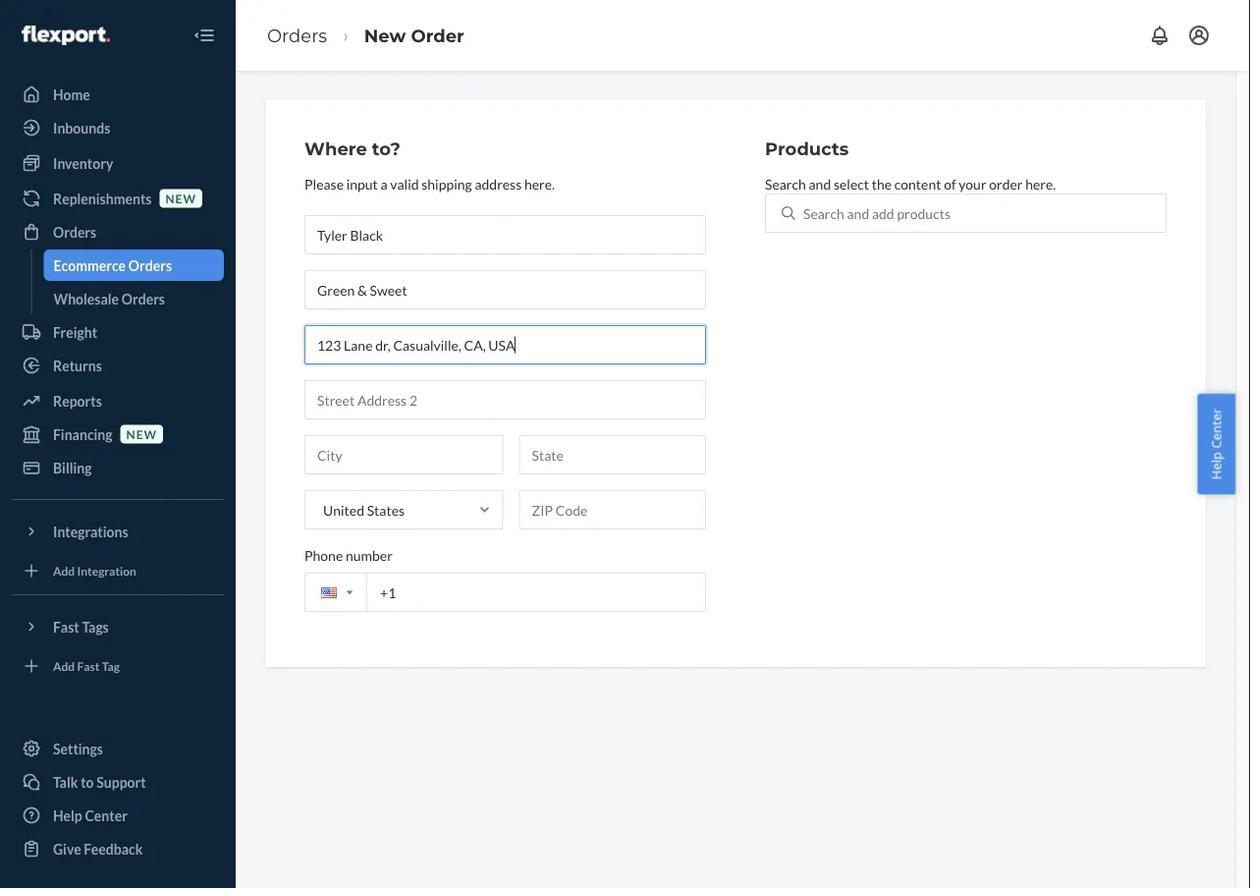 Task type: describe. For each thing, give the bounding box(es) containing it.
products
[[897, 205, 951, 221]]

united states
[[323, 501, 405, 518]]

help center button
[[1198, 394, 1236, 495]]

give feedback
[[53, 841, 143, 857]]

help inside button
[[1208, 452, 1226, 480]]

help center link
[[12, 800, 224, 831]]

1 (702) 123-4567 telephone field
[[305, 573, 706, 612]]

wholesale orders link
[[44, 283, 224, 314]]

1 here. from the left
[[525, 175, 555, 192]]

fast inside the fast tags dropdown button
[[53, 618, 79, 635]]

flexport logo image
[[22, 26, 110, 45]]

orders up wholesale orders "link"
[[129, 257, 172, 274]]

search for search and select the content of your order here.
[[765, 175, 806, 192]]

talk
[[53, 774, 78, 790]]

new order
[[364, 24, 465, 46]]

billing
[[53, 459, 92, 476]]

support
[[97, 774, 146, 790]]

phone
[[305, 547, 343, 563]]

fast inside add fast tag link
[[77, 659, 100, 673]]

tags
[[82, 618, 109, 635]]

Street Address text field
[[305, 325, 706, 364]]

tag
[[102, 659, 120, 673]]

new for financing
[[126, 427, 157, 441]]

address
[[475, 175, 522, 192]]

City text field
[[305, 435, 504, 474]]

new for replenishments
[[165, 191, 196, 205]]

add integration
[[53, 563, 136, 578]]

to?
[[372, 138, 401, 160]]

your
[[959, 175, 987, 192]]

returns link
[[12, 350, 224, 381]]

united
[[323, 501, 364, 518]]

help center inside button
[[1208, 408, 1226, 480]]

search image
[[782, 206, 796, 220]]

talk to support button
[[12, 766, 224, 798]]

financing
[[53, 426, 113, 443]]

search and add products
[[804, 205, 951, 221]]

of
[[944, 175, 957, 192]]

1 vertical spatial center
[[85, 807, 128, 824]]

settings link
[[12, 733, 224, 764]]

integration
[[77, 563, 136, 578]]

phone number
[[305, 547, 393, 563]]

content
[[895, 175, 942, 192]]

and for add
[[847, 205, 870, 221]]

feedback
[[84, 841, 143, 857]]

home
[[53, 86, 90, 103]]

number
[[346, 547, 393, 563]]

freight
[[53, 324, 97, 340]]

valid
[[390, 175, 419, 192]]

where
[[305, 138, 367, 160]]

reports
[[53, 393, 102, 409]]

ZIP Code text field
[[519, 490, 706, 529]]

where to?
[[305, 138, 401, 160]]

search for search and add products
[[804, 205, 845, 221]]

shipping
[[422, 175, 472, 192]]

2 here. from the left
[[1026, 175, 1056, 192]]

integrations
[[53, 523, 128, 540]]

replenishments
[[53, 190, 152, 207]]

center inside button
[[1208, 408, 1226, 449]]

input
[[347, 175, 378, 192]]

billing link
[[12, 452, 224, 483]]

Street Address 2 text field
[[305, 380, 706, 419]]

orders up ecommerce
[[53, 224, 97, 240]]

the
[[872, 175, 892, 192]]

ecommerce orders
[[54, 257, 172, 274]]

wholesale
[[54, 290, 119, 307]]

1 vertical spatial help
[[53, 807, 82, 824]]



Task type: locate. For each thing, give the bounding box(es) containing it.
1 horizontal spatial help center
[[1208, 408, 1226, 480]]

0 horizontal spatial help center
[[53, 807, 128, 824]]

add for add integration
[[53, 563, 75, 578]]

1 vertical spatial new
[[126, 427, 157, 441]]

select
[[834, 175, 870, 192]]

states
[[367, 501, 405, 518]]

orders link up ecommerce orders
[[12, 216, 224, 248]]

add
[[872, 205, 895, 221]]

1 vertical spatial search
[[804, 205, 845, 221]]

0 horizontal spatial new
[[126, 427, 157, 441]]

new
[[165, 191, 196, 205], [126, 427, 157, 441]]

0 vertical spatial center
[[1208, 408, 1226, 449]]

returns
[[53, 357, 102, 374]]

1 vertical spatial help center
[[53, 807, 128, 824]]

united states: + 1 image
[[347, 591, 353, 595]]

1 vertical spatial fast
[[77, 659, 100, 673]]

add down fast tags
[[53, 659, 75, 673]]

and for select
[[809, 175, 831, 192]]

order
[[990, 175, 1023, 192]]

2 add from the top
[[53, 659, 75, 673]]

0 vertical spatial search
[[765, 175, 806, 192]]

0 vertical spatial new
[[165, 191, 196, 205]]

new order link
[[364, 24, 465, 46]]

orders inside "link"
[[122, 290, 165, 307]]

new down reports link
[[126, 427, 157, 441]]

open account menu image
[[1188, 24, 1211, 47]]

settings
[[53, 740, 103, 757]]

here. right address
[[525, 175, 555, 192]]

add fast tag
[[53, 659, 120, 673]]

inbounds link
[[12, 112, 224, 143]]

0 horizontal spatial help
[[53, 807, 82, 824]]

breadcrumbs navigation
[[252, 7, 480, 64]]

integrations button
[[12, 516, 224, 547]]

home link
[[12, 79, 224, 110]]

new down the 'inventory' link
[[165, 191, 196, 205]]

a
[[381, 175, 388, 192]]

First & Last Name text field
[[305, 215, 706, 254]]

search right search image at the top of the page
[[804, 205, 845, 221]]

fast tags
[[53, 618, 109, 635]]

reports link
[[12, 385, 224, 417]]

orders inside breadcrumbs navigation
[[267, 24, 327, 46]]

give
[[53, 841, 81, 857]]

fast left tags
[[53, 618, 79, 635]]

search
[[765, 175, 806, 192], [804, 205, 845, 221]]

help
[[1208, 452, 1226, 480], [53, 807, 82, 824]]

close navigation image
[[193, 24, 216, 47]]

please input a valid shipping address here.
[[305, 175, 555, 192]]

orders down ecommerce orders link on the left top of the page
[[122, 290, 165, 307]]

help center
[[1208, 408, 1226, 480], [53, 807, 128, 824]]

1 horizontal spatial center
[[1208, 408, 1226, 449]]

order
[[411, 24, 465, 46]]

center
[[1208, 408, 1226, 449], [85, 807, 128, 824]]

0 vertical spatial help
[[1208, 452, 1226, 480]]

orders left new at the left of the page
[[267, 24, 327, 46]]

orders
[[267, 24, 327, 46], [53, 224, 97, 240], [129, 257, 172, 274], [122, 290, 165, 307]]

0 vertical spatial fast
[[53, 618, 79, 635]]

orders link
[[267, 24, 327, 46], [12, 216, 224, 248]]

orders link left new at the left of the page
[[267, 24, 327, 46]]

to
[[81, 774, 94, 790]]

1 horizontal spatial and
[[847, 205, 870, 221]]

orders link inside breadcrumbs navigation
[[267, 24, 327, 46]]

1 vertical spatial add
[[53, 659, 75, 673]]

inventory link
[[12, 147, 224, 179]]

inventory
[[53, 155, 113, 171]]

wholesale orders
[[54, 290, 165, 307]]

fast
[[53, 618, 79, 635], [77, 659, 100, 673]]

0 horizontal spatial center
[[85, 807, 128, 824]]

0 vertical spatial and
[[809, 175, 831, 192]]

and
[[809, 175, 831, 192], [847, 205, 870, 221]]

1 add from the top
[[53, 563, 75, 578]]

0 vertical spatial add
[[53, 563, 75, 578]]

0 horizontal spatial and
[[809, 175, 831, 192]]

and left add
[[847, 205, 870, 221]]

1 horizontal spatial orders link
[[267, 24, 327, 46]]

Company name text field
[[305, 270, 706, 309]]

1 horizontal spatial here.
[[1026, 175, 1056, 192]]

ecommerce
[[54, 257, 126, 274]]

please
[[305, 175, 344, 192]]

add
[[53, 563, 75, 578], [53, 659, 75, 673]]

0 horizontal spatial orders link
[[12, 216, 224, 248]]

here. right order
[[1026, 175, 1056, 192]]

and left select
[[809, 175, 831, 192]]

add left integration
[[53, 563, 75, 578]]

ecommerce orders link
[[44, 250, 224, 281]]

1 vertical spatial orders link
[[12, 216, 224, 248]]

search up search image at the top of the page
[[765, 175, 806, 192]]

freight link
[[12, 316, 224, 348]]

add for add fast tag
[[53, 659, 75, 673]]

open notifications image
[[1149, 24, 1172, 47]]

search and select the content of your order here.
[[765, 175, 1056, 192]]

1 horizontal spatial new
[[165, 191, 196, 205]]

State text field
[[519, 435, 706, 474]]

give feedback button
[[12, 833, 224, 865]]

1 horizontal spatial help
[[1208, 452, 1226, 480]]

0 horizontal spatial here.
[[525, 175, 555, 192]]

0 vertical spatial orders link
[[267, 24, 327, 46]]

add integration link
[[12, 555, 224, 587]]

new
[[364, 24, 406, 46]]

0 vertical spatial help center
[[1208, 408, 1226, 480]]

fast tags button
[[12, 611, 224, 643]]

add fast tag link
[[12, 650, 224, 682]]

1 vertical spatial and
[[847, 205, 870, 221]]

fast left tag
[[77, 659, 100, 673]]

talk to support
[[53, 774, 146, 790]]

here.
[[525, 175, 555, 192], [1026, 175, 1056, 192]]

inbounds
[[53, 119, 110, 136]]

products
[[765, 138, 849, 160]]



Task type: vqa. For each thing, say whether or not it's contained in the screenshot.
'DTC'
no



